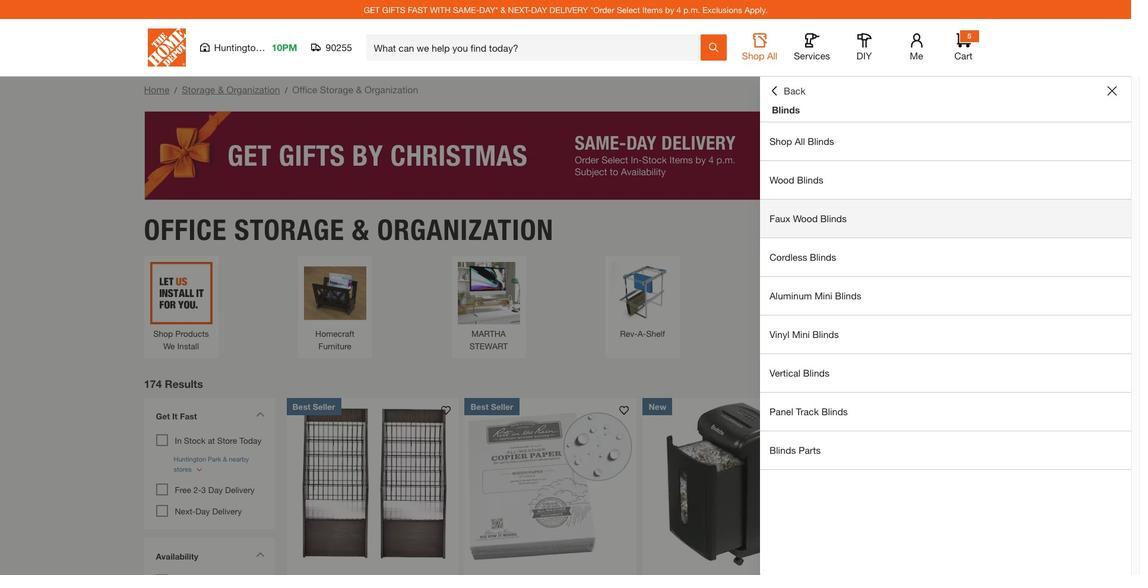 Task type: locate. For each thing, give the bounding box(es) containing it.
blinds inside "shop all blinds" link
[[808, 135, 835, 147]]

mini
[[815, 290, 833, 301], [793, 329, 811, 340]]

0 vertical spatial wood
[[770, 174, 795, 185]]

shop inside menu
[[770, 135, 793, 147]]

blinds inside vinyl mini blinds link
[[813, 329, 840, 340]]

wood blinds
[[770, 174, 824, 185]]

1 horizontal spatial best
[[471, 401, 489, 412]]

huntington park
[[214, 42, 283, 53]]

mini for vinyl
[[793, 329, 811, 340]]

0 horizontal spatial best seller
[[293, 401, 336, 412]]

1 vertical spatial all
[[795, 135, 806, 147]]

/
[[174, 85, 177, 95], [285, 85, 288, 95]]

office supplies image
[[920, 262, 982, 324]]

shop for shop all blinds
[[770, 135, 793, 147]]

1 vertical spatial mini
[[793, 329, 811, 340]]

1 vertical spatial delivery
[[212, 506, 242, 516]]

shelf
[[647, 328, 665, 338]]

get
[[364, 4, 380, 15]]

0 horizontal spatial mini
[[793, 329, 811, 340]]

organization
[[227, 84, 280, 95], [365, 84, 419, 95], [377, 212, 554, 247]]

174 results
[[144, 377, 203, 390]]

blinds inside aluminum mini blinds 'link'
[[836, 290, 862, 301]]

next-
[[508, 4, 532, 15]]

2-
[[194, 485, 202, 495]]

1 vertical spatial shop
[[770, 135, 793, 147]]

90255
[[326, 42, 352, 53]]

next-day delivery
[[175, 506, 242, 516]]

2 vertical spatial shop
[[153, 328, 173, 338]]

all up wood blinds
[[795, 135, 806, 147]]

vinyl mini blinds link
[[761, 316, 1132, 354]]

2 best from the left
[[471, 401, 489, 412]]

all inside shop all button
[[768, 50, 778, 61]]

0 horizontal spatial /
[[174, 85, 177, 95]]

shop inside button
[[743, 50, 765, 61]]

wood right faux
[[794, 213, 818, 224]]

blinds right track
[[822, 406, 849, 417]]

martha
[[472, 328, 506, 338]]

2 / from the left
[[285, 85, 288, 95]]

30 l/7.9 gal. paper shredder cross cut document shredder for credit card/cd/junk mail shredder for office home image
[[643, 398, 816, 570]]

mini for aluminum
[[815, 290, 833, 301]]

shop up wood blinds
[[770, 135, 793, 147]]

storage & organization link
[[182, 84, 280, 95]]

home link
[[144, 84, 170, 95]]

mini inside 'link'
[[815, 290, 833, 301]]

aluminum
[[770, 290, 813, 301]]

blinds inside the wood blinds link
[[798, 174, 824, 185]]

blinds right 'wall mounted' image
[[836, 290, 862, 301]]

mini right vinyl
[[793, 329, 811, 340]]

delivery down 'free 2-3 day delivery' link
[[212, 506, 242, 516]]

wall
[[771, 328, 787, 338]]

get it fast link
[[150, 404, 269, 431]]

all up back button
[[768, 50, 778, 61]]

home
[[144, 84, 170, 95]]

1 seller from the left
[[313, 401, 336, 412]]

day right 3
[[208, 485, 223, 495]]

2 horizontal spatial shop
[[770, 135, 793, 147]]

items
[[643, 4, 663, 15]]

blinds left parts
[[770, 445, 797, 456]]

blinds right cordless
[[810, 251, 837, 263]]

blinds inside vertical blinds 'link'
[[804, 367, 830, 379]]

rev-a-shelf
[[621, 328, 665, 338]]

shop products we install image
[[150, 262, 212, 324]]

delivery
[[550, 4, 589, 15]]

seller for 'wooden free standing 6-tier display literature brochure magazine rack in black (2-pack)' image
[[313, 401, 336, 412]]

delivery right 3
[[225, 485, 255, 495]]

blinds up wood blinds
[[808, 135, 835, 147]]

day down 3
[[196, 506, 210, 516]]

2 best seller from the left
[[471, 401, 514, 412]]

wood
[[770, 174, 795, 185], [794, 213, 818, 224]]

vertical
[[770, 367, 801, 379]]

blinds inside blinds parts link
[[770, 445, 797, 456]]

0 horizontal spatial shop
[[153, 328, 173, 338]]

menu
[[761, 122, 1132, 470]]

blinds up faux wood blinds
[[798, 174, 824, 185]]

0 vertical spatial office
[[293, 84, 318, 95]]

/ right home link
[[174, 85, 177, 95]]

all-weather 8-1/2 in. x 11 in. 20 lbs. bulk copier paper, white (500-sheet pack) image
[[465, 398, 637, 570]]

huntington
[[214, 42, 261, 53]]

shop down apply.
[[743, 50, 765, 61]]

all
[[768, 50, 778, 61], [795, 135, 806, 147]]

all inside "shop all blinds" link
[[795, 135, 806, 147]]

shop all
[[743, 50, 778, 61]]

mounted
[[789, 328, 822, 338]]

0 horizontal spatial seller
[[313, 401, 336, 412]]

delivery
[[225, 485, 255, 495], [212, 506, 242, 516]]

mini right the aluminum
[[815, 290, 833, 301]]

1 horizontal spatial shop
[[743, 50, 765, 61]]

0 vertical spatial delivery
[[225, 485, 255, 495]]

day*
[[480, 4, 499, 15]]

aluminum mini blinds
[[770, 290, 862, 301]]

0 vertical spatial shop
[[743, 50, 765, 61]]

shop all blinds link
[[761, 122, 1132, 160]]

in stock at store today
[[175, 435, 262, 445]]

2 seller from the left
[[491, 401, 514, 412]]

/ down the 10pm
[[285, 85, 288, 95]]

blinds inside cordless blinds link
[[810, 251, 837, 263]]

results
[[165, 377, 203, 390]]

0 vertical spatial all
[[768, 50, 778, 61]]

blinds right vertical
[[804, 367, 830, 379]]

blinds inside faux wood blinds link
[[821, 213, 847, 224]]

back button
[[770, 85, 806, 97]]

best seller
[[293, 401, 336, 412], [471, 401, 514, 412]]

a-
[[638, 328, 647, 338]]

What can we help you find today? search field
[[374, 35, 700, 60]]

exclusions
[[703, 4, 743, 15]]

best for the all-weather 8-1/2 in. x 11 in. 20 lbs. bulk copier paper, white (500-sheet pack) image
[[471, 401, 489, 412]]

faux wood blinds link
[[761, 200, 1132, 238]]

martha stewart link
[[458, 262, 520, 352]]

office
[[293, 84, 318, 95], [144, 212, 227, 247]]

0 vertical spatial mini
[[815, 290, 833, 301]]

shop inside "shop products we install"
[[153, 328, 173, 338]]

back
[[784, 85, 806, 96]]

blinds up cordless blinds
[[821, 213, 847, 224]]

wood up faux
[[770, 174, 795, 185]]

install
[[177, 341, 199, 351]]

best
[[293, 401, 311, 412], [471, 401, 489, 412]]

free 2-3 day delivery link
[[175, 485, 255, 495]]

1 horizontal spatial mini
[[815, 290, 833, 301]]

park
[[264, 42, 283, 53]]

menu containing shop all blinds
[[761, 122, 1132, 470]]

it
[[172, 411, 178, 421]]

1 horizontal spatial all
[[795, 135, 806, 147]]

drawer close image
[[1108, 86, 1118, 96]]

seller for the all-weather 8-1/2 in. x 11 in. 20 lbs. bulk copier paper, white (500-sheet pack) image
[[491, 401, 514, 412]]

wall mounted
[[771, 328, 822, 338]]

0 horizontal spatial best
[[293, 401, 311, 412]]

all for shop all blinds
[[795, 135, 806, 147]]

1 best from the left
[[293, 401, 311, 412]]

blinds down the aluminum mini blinds
[[813, 329, 840, 340]]

seller
[[313, 401, 336, 412], [491, 401, 514, 412]]

vertical blinds
[[770, 367, 830, 379]]

0 horizontal spatial office
[[144, 212, 227, 247]]

174
[[144, 377, 162, 390]]

vinyl
[[770, 329, 790, 340]]

cart 5
[[955, 31, 973, 61]]

vinyl mini blinds
[[770, 329, 840, 340]]

get
[[156, 411, 170, 421]]

sponsored banner image
[[144, 111, 988, 200]]

1 horizontal spatial best seller
[[471, 401, 514, 412]]

new
[[649, 401, 667, 412]]

cx8 crosscut shredder image
[[822, 398, 994, 570]]

vertical blinds link
[[761, 354, 1132, 392]]

shop
[[743, 50, 765, 61], [770, 135, 793, 147], [153, 328, 173, 338]]

stock
[[184, 435, 206, 445]]

best seller for the all-weather 8-1/2 in. x 11 in. 20 lbs. bulk copier paper, white (500-sheet pack) image
[[471, 401, 514, 412]]

services
[[795, 50, 831, 61]]

1 horizontal spatial seller
[[491, 401, 514, 412]]

shop up we
[[153, 328, 173, 338]]

0 horizontal spatial all
[[768, 50, 778, 61]]

1 horizontal spatial office
[[293, 84, 318, 95]]

1 horizontal spatial /
[[285, 85, 288, 95]]

panel
[[770, 406, 794, 417]]

the home depot logo image
[[148, 29, 186, 67]]

panel track blinds
[[770, 406, 849, 417]]

free
[[175, 485, 191, 495]]

availability
[[156, 551, 198, 561]]

rev-
[[621, 328, 638, 338]]

1 best seller from the left
[[293, 401, 336, 412]]



Task type: vqa. For each thing, say whether or not it's contained in the screenshot.
1st How from the top of the page
no



Task type: describe. For each thing, give the bounding box(es) containing it.
parts
[[799, 445, 821, 456]]

by
[[666, 4, 675, 15]]

fast
[[180, 411, 197, 421]]

panel track blinds link
[[761, 393, 1132, 431]]

get gifts fast with same-day* & next-day delivery *order select items by 4 p.m. exclusions apply.
[[364, 4, 768, 15]]

blinds parts link
[[761, 431, 1132, 469]]

apply.
[[745, 4, 768, 15]]

blinds parts
[[770, 445, 821, 456]]

homecraft
[[316, 328, 355, 338]]

wall mounted image
[[766, 262, 828, 324]]

homecraft furniture
[[316, 328, 355, 351]]

cordless blinds
[[770, 251, 837, 263]]

cordless blinds link
[[761, 238, 1132, 276]]

p.m.
[[684, 4, 701, 15]]

faux wood blinds
[[770, 213, 847, 224]]

diy
[[857, 50, 873, 61]]

home / storage & organization / office storage & organization
[[144, 84, 419, 95]]

10pm
[[272, 42, 297, 53]]

me button
[[898, 33, 936, 62]]

track
[[797, 406, 819, 417]]

stewart
[[470, 341, 508, 351]]

shop all blinds
[[770, 135, 835, 147]]

90255 button
[[312, 42, 353, 53]]

at
[[208, 435, 215, 445]]

blinds down back button
[[773, 104, 801, 115]]

5
[[968, 31, 972, 40]]

diy button
[[846, 33, 884, 62]]

martha stewart image
[[458, 262, 520, 324]]

shop products we install link
[[150, 262, 212, 352]]

all for shop all
[[768, 50, 778, 61]]

martha stewart
[[470, 328, 508, 351]]

1 vertical spatial office
[[144, 212, 227, 247]]

get it fast
[[156, 411, 197, 421]]

wood blinds link
[[761, 161, 1132, 199]]

aluminum mini blinds link
[[761, 277, 1132, 315]]

1 vertical spatial day
[[196, 506, 210, 516]]

rev a shelf image
[[612, 262, 674, 324]]

gifts
[[382, 4, 406, 15]]

best seller for 'wooden free standing 6-tier display literature brochure magazine rack in black (2-pack)' image
[[293, 401, 336, 412]]

products
[[175, 328, 209, 338]]

feedback link image
[[1125, 201, 1141, 265]]

office storage & organization
[[144, 212, 554, 247]]

store
[[217, 435, 237, 445]]

in
[[175, 435, 182, 445]]

*order
[[591, 4, 615, 15]]

1 vertical spatial wood
[[794, 213, 818, 224]]

next-
[[175, 506, 196, 516]]

0 vertical spatial day
[[208, 485, 223, 495]]

fast
[[408, 4, 428, 15]]

shop all button
[[741, 33, 779, 62]]

homecraft furniture image
[[304, 262, 366, 324]]

today
[[240, 435, 262, 445]]

free 2-3 day delivery
[[175, 485, 255, 495]]

homecraft furniture link
[[304, 262, 366, 352]]

wall mounted link
[[766, 262, 828, 340]]

furniture
[[319, 341, 352, 351]]

with
[[430, 4, 451, 15]]

in stock at store today link
[[175, 435, 262, 445]]

availability link
[[150, 544, 269, 571]]

shop products we install
[[153, 328, 209, 351]]

4
[[677, 4, 682, 15]]

me
[[911, 50, 924, 61]]

day
[[532, 4, 548, 15]]

cart
[[955, 50, 973, 61]]

wooden free standing 6-tier display literature brochure magazine rack in black (2-pack) image
[[287, 398, 459, 570]]

rev-a-shelf link
[[612, 262, 674, 340]]

shop for shop all
[[743, 50, 765, 61]]

3
[[202, 485, 206, 495]]

blinds inside panel track blinds link
[[822, 406, 849, 417]]

1 / from the left
[[174, 85, 177, 95]]

best for 'wooden free standing 6-tier display literature brochure magazine rack in black (2-pack)' image
[[293, 401, 311, 412]]

services button
[[794, 33, 832, 62]]

cordless
[[770, 251, 808, 263]]

we
[[163, 341, 175, 351]]

select
[[617, 4, 641, 15]]

same-
[[453, 4, 480, 15]]

faux
[[770, 213, 791, 224]]

next-day delivery link
[[175, 506, 242, 516]]

shop for shop products we install
[[153, 328, 173, 338]]



